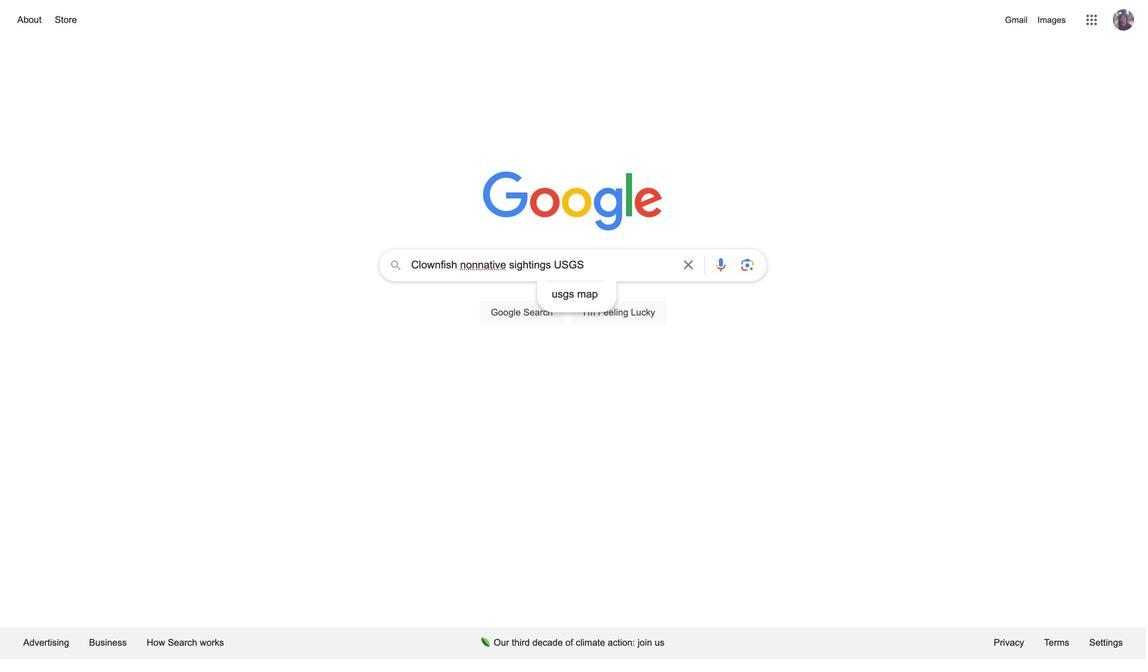 Task type: describe. For each thing, give the bounding box(es) containing it.
search by image image
[[740, 257, 756, 273]]

Search text field
[[412, 258, 673, 275]]

search by voice image
[[714, 257, 729, 273]]

google image
[[483, 171, 664, 232]]



Task type: locate. For each thing, give the bounding box(es) containing it.
None search field
[[13, 246, 1134, 340]]



Task type: vqa. For each thing, say whether or not it's contained in the screenshot.

no



